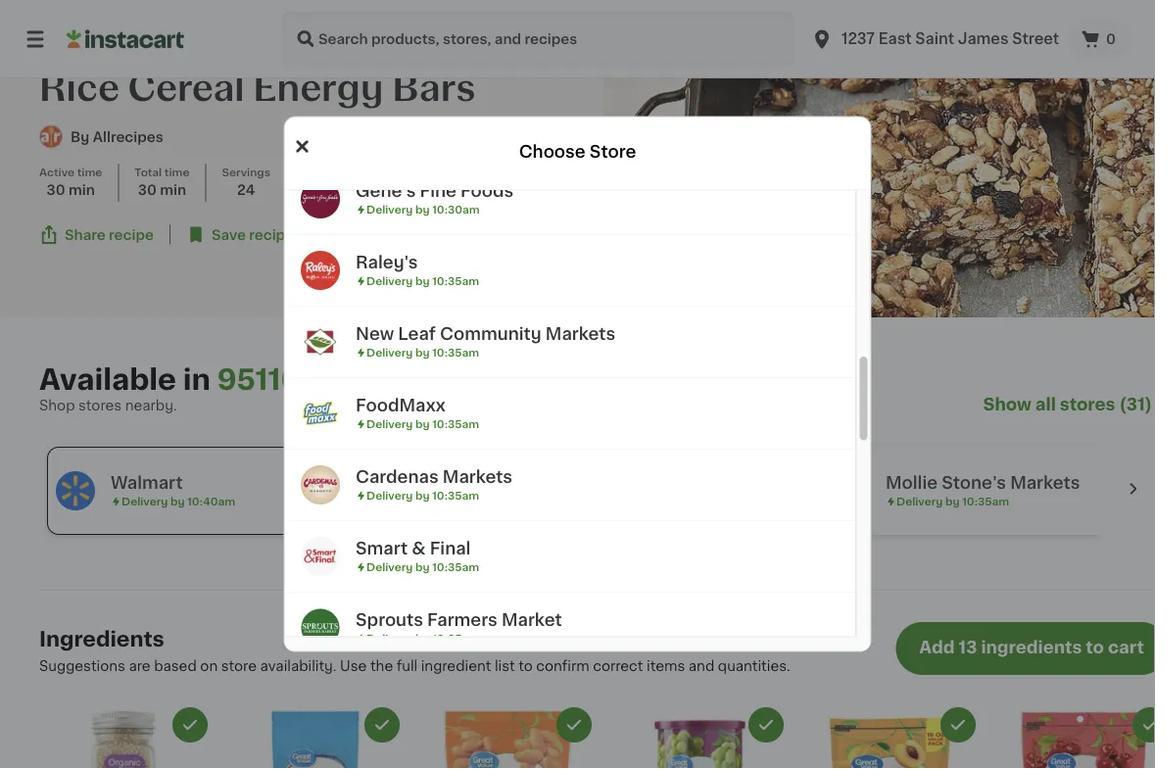 Task type: locate. For each thing, give the bounding box(es) containing it.
by allrecipes
[[71, 131, 163, 144]]

items
[[647, 660, 686, 674]]

1 horizontal spatial to
[[1087, 640, 1105, 657]]

share recipe
[[65, 228, 154, 242]]

10:35am
[[432, 276, 479, 287], [432, 347, 479, 358], [432, 419, 479, 430], [432, 491, 479, 501], [963, 497, 1010, 508], [432, 562, 479, 573], [432, 634, 479, 645]]

recipe
[[109, 228, 154, 242], [249, 228, 294, 242]]

delivery by 10:35am down raley's in the left of the page
[[366, 276, 479, 287]]

recipe right save
[[249, 228, 294, 242]]

share recipe button
[[39, 226, 154, 245]]

cereal
[[128, 71, 245, 106]]

to left cart
[[1087, 640, 1105, 657]]

by down leaf on the left top of page
[[415, 347, 429, 358]]

delivery for cardenas markets
[[366, 491, 413, 501]]

delivery down smart at the bottom of the page
[[366, 562, 413, 573]]

based
[[154, 660, 197, 674]]

delivery down the walmart
[[122, 497, 168, 508]]

delivery by 10:35am up suggestions are based on store availability. use the full ingredient list to confirm correct items and quantities.
[[366, 634, 479, 645]]

0 horizontal spatial stores
[[78, 400, 122, 413]]

delivery down foodmaxx
[[366, 419, 413, 430]]

2 horizontal spatial unselect item image
[[950, 717, 968, 735]]

cart
[[1109, 640, 1145, 657]]

share
[[65, 228, 106, 242]]

(31)
[[1120, 397, 1153, 414]]

by down foodmaxx
[[415, 419, 429, 430]]

1 horizontal spatial time
[[165, 167, 190, 178]]

10:35am down mollie stone's markets
[[963, 497, 1010, 508]]

and
[[689, 660, 715, 674]]

delivery by 10:35am
[[366, 276, 479, 287], [366, 347, 479, 358], [366, 419, 479, 430], [366, 491, 479, 501], [897, 497, 1010, 508], [366, 562, 479, 573], [366, 634, 479, 645]]

delivery by 10:35am for raley's
[[366, 276, 479, 287]]

10:35am down sprouts farmers market at the bottom left of the page
[[432, 634, 479, 645]]

unselect item image down 13
[[950, 717, 968, 735]]

active time 30 min
[[39, 167, 102, 197]]

time inside the active time 30 min
[[77, 167, 102, 178]]

cardenas markets image
[[301, 466, 340, 505]]

smart
[[355, 541, 408, 557]]

quantities.
[[718, 660, 791, 674]]

unselect item image down based
[[181, 717, 199, 735]]

1 horizontal spatial recipe
[[249, 228, 294, 242]]

0 horizontal spatial to
[[519, 660, 533, 674]]

delivery by 10:35am down foodmaxx
[[366, 419, 479, 430]]

mollie
[[886, 476, 938, 492]]

delivery by 10:35am down cardenas markets
[[366, 491, 479, 501]]

unselect item image down confirm
[[566, 717, 583, 735]]

10:35am for new leaf community markets
[[432, 347, 479, 358]]

24
[[237, 183, 255, 197]]

time right total
[[165, 167, 190, 178]]

fine
[[420, 183, 456, 199]]

are
[[129, 660, 151, 674]]

1 horizontal spatial unselect item image
[[758, 717, 776, 735]]

availability.
[[260, 660, 337, 674]]

walmart image
[[56, 472, 95, 511]]

30 for active time 30 min
[[47, 183, 65, 197]]

10:35am for cardenas markets
[[432, 491, 479, 501]]

safeway image
[[443, 472, 482, 511]]

by down cardenas markets
[[415, 491, 429, 501]]

10:35am down final
[[432, 562, 479, 573]]

by up suggestions are based on store availability. use the full ingredient list to confirm correct items and quantities.
[[415, 634, 429, 645]]

0 vertical spatial to
[[1087, 640, 1105, 657]]

safeway
[[498, 476, 571, 492]]

by down &
[[415, 562, 429, 573]]

use
[[340, 660, 367, 674]]

to inside button
[[1087, 640, 1105, 657]]

energy
[[253, 71, 384, 106]]

2 recipe from the left
[[249, 228, 294, 242]]

total
[[135, 167, 162, 178]]

delivery for gene's fine foods
[[366, 204, 413, 215]]

by for sprouts farmers market
[[415, 634, 429, 645]]

min down total
[[160, 183, 186, 197]]

6 product group from the left
[[1000, 708, 1156, 769]]

1 horizontal spatial stores
[[1061, 397, 1116, 414]]

1 horizontal spatial min
[[160, 183, 186, 197]]

1 time from the left
[[77, 167, 102, 178]]

delivery down "sprouts"
[[366, 634, 413, 645]]

stores right all
[[1061, 397, 1116, 414]]

recipe right share
[[109, 228, 154, 242]]

delivery by 10:35am down stone's
[[897, 497, 1010, 508]]

unselect item image down quantities.
[[758, 717, 776, 735]]

1 product group from the left
[[39, 708, 208, 769]]

markets right community
[[545, 326, 615, 343]]

1 30 from the left
[[47, 183, 65, 197]]

min inside the active time 30 min
[[69, 183, 95, 197]]

0
[[1107, 32, 1117, 46]]

30
[[47, 183, 65, 197], [138, 183, 157, 197]]

by down stone's
[[946, 497, 960, 508]]

by for raley's
[[415, 276, 429, 287]]

by for new leaf community markets
[[415, 347, 429, 358]]

foodmaxx image
[[301, 394, 340, 433]]

delivery by 10:30am
[[366, 204, 480, 215]]

unselect item image down the
[[374, 717, 391, 735]]

community
[[440, 326, 541, 343]]

new leaf community markets image
[[301, 322, 340, 362]]

sprouts
[[355, 612, 423, 629]]

smart & final image
[[301, 537, 340, 576]]

save
[[212, 228, 246, 242]]

10:35am up new leaf community markets
[[432, 276, 479, 287]]

by for mollie stone's markets
[[946, 497, 960, 508]]

delivery down 'gene's' on the top left of the page
[[366, 204, 413, 215]]

1 horizontal spatial 30
[[138, 183, 157, 197]]

delivery down mollie
[[897, 497, 943, 508]]

10:35am down new leaf community markets
[[432, 347, 479, 358]]

safeway link
[[427, 440, 804, 544]]

by left 10:40am
[[171, 497, 185, 508]]

by for walmart
[[171, 497, 185, 508]]

delivery down new
[[366, 347, 413, 358]]

unselect item image
[[374, 717, 391, 735], [758, 717, 776, 735], [1142, 717, 1156, 735]]

confirm
[[537, 660, 590, 674]]

by down gene's fine foods at the left of the page
[[415, 204, 429, 215]]

0 horizontal spatial recipe
[[109, 228, 154, 242]]

unselect item image down cart
[[1142, 717, 1156, 735]]

dialog containing choose store
[[284, 116, 872, 665]]

min
[[69, 183, 95, 197], [160, 183, 186, 197]]

1 horizontal spatial unselect item image
[[566, 717, 583, 735]]

choose store
[[519, 143, 637, 160]]

show
[[984, 397, 1032, 414]]

bars
[[392, 71, 476, 106]]

by
[[415, 204, 429, 215], [415, 276, 429, 287], [415, 347, 429, 358], [415, 419, 429, 430], [415, 491, 429, 501], [171, 497, 185, 508], [946, 497, 960, 508], [415, 562, 429, 573], [415, 634, 429, 645]]

save recipe button
[[186, 226, 294, 245]]

suggestions are based on store availability. use the full ingredient list to confirm correct items and quantities.
[[39, 660, 791, 674]]

30 inside total time 30 min
[[138, 183, 157, 197]]

0 horizontal spatial unselect item image
[[374, 717, 391, 735]]

time inside total time 30 min
[[165, 167, 190, 178]]

time right active
[[77, 167, 102, 178]]

delivery
[[366, 204, 413, 215], [366, 276, 413, 287], [366, 347, 413, 358], [366, 419, 413, 430], [366, 491, 413, 501], [122, 497, 168, 508], [897, 497, 943, 508], [366, 562, 413, 573], [366, 634, 413, 645]]

by for gene's fine foods
[[415, 204, 429, 215]]

markets up final
[[442, 469, 512, 486]]

delivery by 10:35am for new leaf community markets
[[366, 347, 479, 358]]

2 unselect item image from the left
[[566, 717, 583, 735]]

delivery down cardenas
[[366, 491, 413, 501]]

5 product group from the left
[[808, 708, 977, 769]]

markets right stone's
[[1011, 476, 1081, 492]]

10:40am
[[187, 497, 235, 508]]

0 horizontal spatial min
[[69, 183, 95, 197]]

foodmaxx
[[355, 397, 445, 414]]

all
[[1036, 397, 1057, 414]]

time for active time 30 min
[[77, 167, 102, 178]]

min for total time 30 min
[[160, 183, 186, 197]]

min down active
[[69, 183, 95, 197]]

mollie stone's markets image
[[831, 472, 871, 511]]

0 button
[[1068, 20, 1132, 59]]

30 inside the active time 30 min
[[47, 183, 65, 197]]

active
[[39, 167, 75, 178]]

dialog
[[284, 116, 872, 665]]

on
[[200, 660, 218, 674]]

2 30 from the left
[[138, 183, 157, 197]]

1 vertical spatial to
[[519, 660, 533, 674]]

time for total time 30 min
[[165, 167, 190, 178]]

30 for total time 30 min
[[138, 183, 157, 197]]

10:35am for raley's
[[432, 276, 479, 287]]

total time 30 min
[[135, 167, 190, 197]]

final
[[430, 541, 470, 557]]

delivery by 10:35am down leaf on the left top of page
[[366, 347, 479, 358]]

new
[[355, 326, 394, 343]]

walmart
[[111, 476, 183, 492]]

delivery by 10:35am down &
[[366, 562, 479, 573]]

min inside total time 30 min
[[160, 183, 186, 197]]

10:35am for sprouts farmers market
[[432, 634, 479, 645]]

2 min from the left
[[160, 183, 186, 197]]

0 horizontal spatial time
[[77, 167, 102, 178]]

to
[[1087, 640, 1105, 657], [519, 660, 533, 674]]

2 product group from the left
[[231, 708, 400, 769]]

0 horizontal spatial 30
[[47, 183, 65, 197]]

2 time from the left
[[165, 167, 190, 178]]

show all stores (31) button
[[984, 395, 1156, 416]]

1 recipe from the left
[[109, 228, 154, 242]]

to right the list at the left bottom of the page
[[519, 660, 533, 674]]

1 min from the left
[[69, 183, 95, 197]]

10:35am for smart & final
[[432, 562, 479, 573]]

1 horizontal spatial markets
[[545, 326, 615, 343]]

10:35am down cardenas markets
[[432, 491, 479, 501]]

store
[[590, 143, 637, 160]]

0 horizontal spatial unselect item image
[[181, 717, 199, 735]]

markets
[[545, 326, 615, 343], [442, 469, 512, 486], [1011, 476, 1081, 492]]

stores
[[1061, 397, 1116, 414], [78, 400, 122, 413]]

list
[[495, 660, 515, 674]]

2 horizontal spatial unselect item image
[[1142, 717, 1156, 735]]

delivery down raley's in the left of the page
[[366, 276, 413, 287]]

30 down total
[[138, 183, 157, 197]]

sprouts farmers market
[[355, 612, 562, 629]]

10:35am up cardenas markets
[[432, 419, 479, 430]]

by down raley's in the left of the page
[[415, 276, 429, 287]]

unselect item image
[[181, 717, 199, 735], [566, 717, 583, 735], [950, 717, 968, 735]]

stores down "available"
[[78, 400, 122, 413]]

time
[[77, 167, 102, 178], [165, 167, 190, 178]]

30 down active
[[47, 183, 65, 197]]

sprouts farmers market image
[[301, 609, 340, 648]]

2 unselect item image from the left
[[758, 717, 776, 735]]

product group
[[39, 708, 208, 769], [231, 708, 400, 769], [424, 708, 592, 769], [616, 708, 784, 769], [808, 708, 977, 769], [1000, 708, 1156, 769]]



Task type: vqa. For each thing, say whether or not it's contained in the screenshot.


Task type: describe. For each thing, give the bounding box(es) containing it.
95116 button
[[217, 365, 300, 397]]

delivery by 10:35am for mollie stone's markets
[[897, 497, 1010, 508]]

ingredient
[[421, 660, 492, 674]]

correct
[[593, 660, 644, 674]]

13
[[959, 640, 978, 657]]

gene's fine foods image
[[301, 179, 340, 219]]

servings 24
[[222, 167, 271, 197]]

add 13 ingredients to cart button
[[896, 623, 1156, 676]]

rice cereal energy bars image
[[604, 0, 1156, 318]]

suggestions
[[39, 660, 125, 674]]

rice cereal energy bars
[[39, 71, 476, 106]]

cardenas markets
[[355, 469, 512, 486]]

3 product group from the left
[[424, 708, 592, 769]]

gene's
[[355, 183, 416, 199]]

10:35am for mollie stone's markets
[[963, 497, 1010, 508]]

&
[[412, 541, 426, 557]]

mollie stone's markets
[[886, 476, 1081, 492]]

market
[[501, 612, 562, 629]]

by for foodmaxx
[[415, 419, 429, 430]]

10:30am
[[432, 204, 480, 215]]

smart & final
[[355, 541, 470, 557]]

allrecipes
[[93, 131, 163, 144]]

delivery by 10:35am for foodmaxx
[[366, 419, 479, 430]]

delivery by 10:35am for cardenas markets
[[366, 491, 479, 501]]

available in 95116 shop stores nearby.
[[39, 367, 300, 413]]

stores inside available in 95116 shop stores nearby.
[[78, 400, 122, 413]]

ingredients
[[982, 640, 1083, 657]]

add
[[920, 640, 956, 657]]

delivery for sprouts farmers market
[[366, 634, 413, 645]]

foods
[[460, 183, 514, 199]]

delivery for raley's
[[366, 276, 413, 287]]

raley's image
[[301, 251, 340, 290]]

rice
[[39, 71, 119, 106]]

delivery by 10:35am for smart & final
[[366, 562, 479, 573]]

3 unselect item image from the left
[[950, 717, 968, 735]]

save recipe
[[212, 228, 294, 242]]

nearby.
[[125, 400, 177, 413]]

1 unselect item image from the left
[[374, 717, 391, 735]]

raley's
[[355, 254, 418, 271]]

servings
[[222, 167, 271, 178]]

full
[[397, 660, 418, 674]]

10:35am for foodmaxx
[[432, 419, 479, 430]]

farmers
[[427, 612, 497, 629]]

by
[[71, 131, 90, 144]]

delivery for mollie stone's markets
[[897, 497, 943, 508]]

stores inside "button"
[[1061, 397, 1116, 414]]

delivery for foodmaxx
[[366, 419, 413, 430]]

store
[[221, 660, 257, 674]]

by for smart & final
[[415, 562, 429, 573]]

delivery for walmart
[[122, 497, 168, 508]]

in
[[183, 367, 211, 395]]

recipe for save recipe
[[249, 228, 294, 242]]

delivery by 10:40am
[[122, 497, 235, 508]]

shop
[[39, 400, 75, 413]]

available
[[39, 367, 176, 395]]

instacart logo image
[[67, 27, 184, 51]]

324
[[303, 184, 330, 198]]

delivery by 10:35am for sprouts farmers market
[[366, 634, 479, 645]]

delivery for smart & final
[[366, 562, 413, 573]]

stone's
[[942, 476, 1007, 492]]

leaf
[[398, 326, 436, 343]]

4 product group from the left
[[616, 708, 784, 769]]

delivery for new leaf community markets
[[366, 347, 413, 358]]

by for cardenas markets
[[415, 491, 429, 501]]

cardenas
[[355, 469, 438, 486]]

95116
[[217, 367, 300, 395]]

2 horizontal spatial markets
[[1011, 476, 1081, 492]]

new leaf community markets
[[355, 326, 615, 343]]

1 unselect item image from the left
[[181, 717, 199, 735]]

choose
[[519, 143, 586, 160]]

recipe for share recipe
[[109, 228, 154, 242]]

gene's fine foods
[[355, 183, 514, 199]]

the
[[371, 660, 393, 674]]

3 unselect item image from the left
[[1142, 717, 1156, 735]]

min for active time 30 min
[[69, 183, 95, 197]]

0 horizontal spatial markets
[[442, 469, 512, 486]]

show all stores (31)
[[984, 397, 1153, 414]]

add 13 ingredients to cart
[[920, 640, 1145, 657]]



